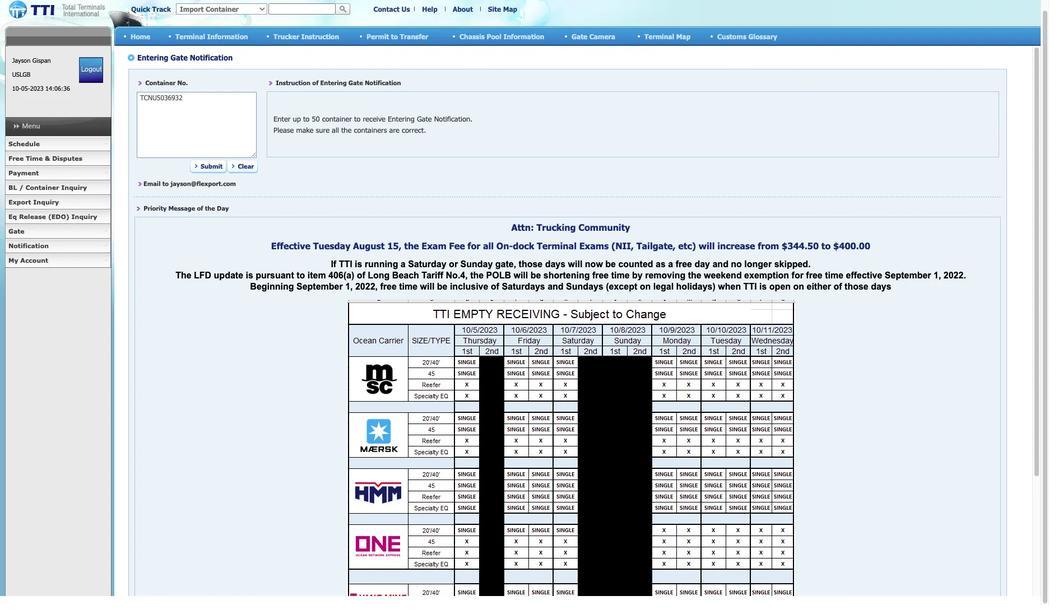 Task type: locate. For each thing, give the bounding box(es) containing it.
map for site map
[[503, 5, 518, 13]]

jayson
[[12, 57, 31, 64]]

14:06:36
[[45, 85, 70, 92]]

1 vertical spatial gate
[[8, 228, 24, 235]]

inquiry right (edo)
[[72, 213, 97, 220]]

glossary
[[749, 32, 778, 40]]

customs glossary
[[718, 32, 778, 40]]

terminal map
[[645, 32, 691, 40]]

home
[[131, 32, 150, 40]]

map for terminal map
[[677, 32, 691, 40]]

None text field
[[269, 3, 336, 15]]

2 terminal from the left
[[645, 32, 675, 40]]

inquiry for container
[[61, 184, 87, 191]]

about
[[453, 5, 473, 13]]

us
[[402, 5, 410, 13]]

0 horizontal spatial information
[[207, 32, 248, 40]]

uslgb
[[12, 71, 30, 78]]

to
[[391, 32, 398, 40]]

0 vertical spatial inquiry
[[61, 184, 87, 191]]

1 horizontal spatial gate
[[572, 32, 588, 40]]

site map link
[[488, 5, 518, 13]]

0 horizontal spatial terminal
[[176, 32, 205, 40]]

1 information from the left
[[207, 32, 248, 40]]

my account
[[8, 257, 48, 264]]

0 horizontal spatial gate
[[8, 228, 24, 235]]

chassis pool information
[[460, 32, 545, 40]]

terminal
[[176, 32, 205, 40], [645, 32, 675, 40]]

disputes
[[52, 155, 82, 162]]

eq release (edo) inquiry link
[[5, 210, 111, 224]]

&
[[45, 155, 50, 162]]

pool
[[487, 32, 502, 40]]

gate down eq
[[8, 228, 24, 235]]

contact us
[[374, 5, 410, 13]]

payment link
[[5, 166, 111, 181]]

inquiry down payment link
[[61, 184, 87, 191]]

inquiry
[[61, 184, 87, 191], [33, 199, 59, 206], [72, 213, 97, 220]]

export inquiry link
[[5, 195, 111, 210]]

0 vertical spatial map
[[503, 5, 518, 13]]

0 horizontal spatial map
[[503, 5, 518, 13]]

notification
[[8, 242, 49, 250]]

1 horizontal spatial information
[[504, 32, 545, 40]]

0 vertical spatial gate
[[572, 32, 588, 40]]

site
[[488, 5, 501, 13]]

(edo)
[[48, 213, 69, 220]]

1 terminal from the left
[[176, 32, 205, 40]]

2 information from the left
[[504, 32, 545, 40]]

login image
[[79, 57, 103, 83]]

bl
[[8, 184, 17, 191]]

inquiry for (edo)
[[72, 213, 97, 220]]

instruction
[[301, 32, 339, 40]]

release
[[19, 213, 46, 220]]

my
[[8, 257, 18, 264]]

gate left camera
[[572, 32, 588, 40]]

map left customs
[[677, 32, 691, 40]]

customs
[[718, 32, 747, 40]]

schedule
[[8, 140, 40, 147]]

container
[[26, 184, 59, 191]]

information
[[207, 32, 248, 40], [504, 32, 545, 40]]

2 vertical spatial inquiry
[[72, 213, 97, 220]]

schedule link
[[5, 137, 111, 151]]

gate
[[572, 32, 588, 40], [8, 228, 24, 235]]

gate for gate camera
[[572, 32, 588, 40]]

help link
[[422, 5, 438, 13]]

map right site
[[503, 5, 518, 13]]

1 horizontal spatial map
[[677, 32, 691, 40]]

gispan
[[32, 57, 51, 64]]

1 horizontal spatial terminal
[[645, 32, 675, 40]]

contact
[[374, 5, 400, 13]]

1 vertical spatial map
[[677, 32, 691, 40]]

account
[[20, 257, 48, 264]]

10-
[[12, 85, 21, 92]]

track
[[152, 5, 171, 13]]

map
[[503, 5, 518, 13], [677, 32, 691, 40]]

inquiry down bl / container inquiry
[[33, 199, 59, 206]]



Task type: describe. For each thing, give the bounding box(es) containing it.
trucker
[[274, 32, 300, 40]]

quick
[[131, 5, 150, 13]]

bl / container inquiry
[[8, 184, 87, 191]]

contact us link
[[374, 5, 410, 13]]

permit
[[367, 32, 389, 40]]

terminal information
[[176, 32, 248, 40]]

transfer
[[400, 32, 429, 40]]

about link
[[453, 5, 473, 13]]

gate camera
[[572, 32, 616, 40]]

gate for gate
[[8, 228, 24, 235]]

eq release (edo) inquiry
[[8, 213, 97, 220]]

/
[[19, 184, 23, 191]]

terminal for terminal information
[[176, 32, 205, 40]]

jayson gispan
[[12, 57, 51, 64]]

2023
[[30, 85, 44, 92]]

export
[[8, 199, 31, 206]]

gate link
[[5, 224, 111, 239]]

free
[[8, 155, 24, 162]]

1 vertical spatial inquiry
[[33, 199, 59, 206]]

notification link
[[5, 239, 111, 253]]

permit to transfer
[[367, 32, 429, 40]]

quick track
[[131, 5, 171, 13]]

10-05-2023 14:06:36
[[12, 85, 70, 92]]

bl / container inquiry link
[[5, 181, 111, 195]]

camera
[[590, 32, 616, 40]]

export inquiry
[[8, 199, 59, 206]]

eq
[[8, 213, 17, 220]]

05-
[[21, 85, 30, 92]]

chassis
[[460, 32, 485, 40]]

trucker instruction
[[274, 32, 339, 40]]

time
[[26, 155, 43, 162]]

free time & disputes link
[[5, 151, 111, 166]]

free time & disputes
[[8, 155, 82, 162]]

payment
[[8, 169, 39, 177]]

my account link
[[5, 253, 111, 268]]

site map
[[488, 5, 518, 13]]

help
[[422, 5, 438, 13]]

terminal for terminal map
[[645, 32, 675, 40]]



Task type: vqa. For each thing, say whether or not it's contained in the screenshot.
the bottommost "Gate"
yes



